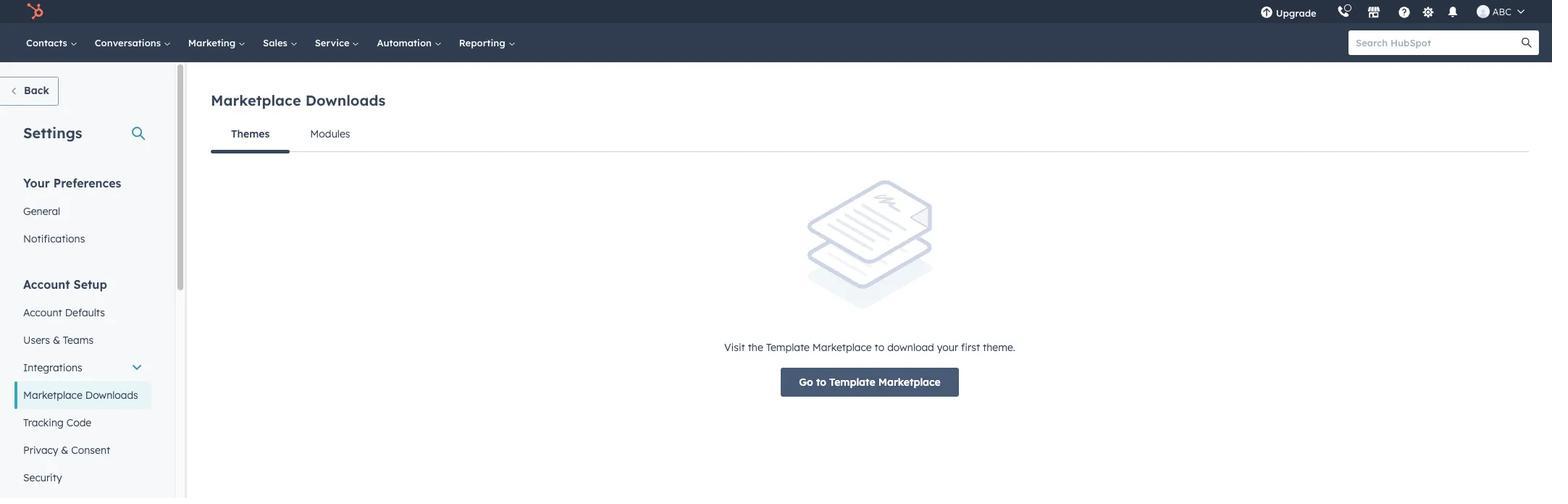 Task type: locate. For each thing, give the bounding box(es) containing it.
setup
[[74, 277, 107, 292]]

notifications button
[[1440, 0, 1465, 23]]

sales
[[263, 37, 290, 49]]

menu containing abc
[[1250, 0, 1535, 23]]

account defaults
[[23, 306, 105, 319]]

0 vertical spatial marketplace downloads
[[211, 91, 386, 109]]

calling icon button
[[1331, 2, 1356, 21]]

navigation containing themes
[[211, 117, 1529, 153]]

1 vertical spatial template
[[829, 376, 875, 389]]

back
[[24, 84, 49, 97]]

marketplaces image
[[1367, 7, 1380, 20]]

0 horizontal spatial marketplace downloads
[[23, 389, 138, 402]]

marketplace downloads up code
[[23, 389, 138, 402]]

to left download
[[875, 341, 885, 354]]

0 vertical spatial account
[[23, 277, 70, 292]]

settings
[[23, 124, 82, 142]]

downloads down integrations button on the bottom left of page
[[85, 389, 138, 402]]

0 horizontal spatial downloads
[[85, 389, 138, 402]]

0 vertical spatial to
[[875, 341, 885, 354]]

navigation
[[211, 117, 1529, 153]]

modules link
[[290, 117, 370, 151]]

first
[[961, 341, 980, 354]]

integrations
[[23, 361, 82, 374]]

brad klo image
[[1477, 5, 1490, 18]]

calling icon image
[[1337, 6, 1350, 19]]

account defaults link
[[14, 299, 151, 327]]

1 vertical spatial downloads
[[85, 389, 138, 402]]

template for the
[[766, 341, 810, 354]]

your preferences
[[23, 176, 121, 190]]

0 vertical spatial &
[[53, 334, 60, 347]]

marketplace
[[211, 91, 301, 109], [813, 341, 872, 354], [878, 376, 941, 389], [23, 389, 82, 402]]

defaults
[[65, 306, 105, 319]]

1 vertical spatial marketplace downloads
[[23, 389, 138, 402]]

help button
[[1392, 0, 1417, 23]]

notifications image
[[1446, 7, 1459, 20]]

downloads up modules link
[[306, 91, 386, 109]]

tracking code link
[[14, 409, 151, 437]]

conversations
[[95, 37, 164, 49]]

& right users
[[53, 334, 60, 347]]

tracking code
[[23, 416, 91, 430]]

account up users
[[23, 306, 62, 319]]

account up account defaults
[[23, 277, 70, 292]]

account
[[23, 277, 70, 292], [23, 306, 62, 319]]

service
[[315, 37, 352, 49]]

menu
[[1250, 0, 1535, 23]]

template down visit the template marketplace to download your first theme.
[[829, 376, 875, 389]]

download
[[887, 341, 934, 354]]

visit
[[724, 341, 745, 354]]

template right the
[[766, 341, 810, 354]]

Search HubSpot search field
[[1349, 30, 1526, 55]]

privacy & consent
[[23, 444, 110, 457]]

notifications link
[[14, 225, 151, 253]]

account for account defaults
[[23, 306, 62, 319]]

2 account from the top
[[23, 306, 62, 319]]

0 horizontal spatial template
[[766, 341, 810, 354]]

1 account from the top
[[23, 277, 70, 292]]

& for users
[[53, 334, 60, 347]]

upgrade
[[1276, 7, 1317, 19]]

account for account setup
[[23, 277, 70, 292]]

your
[[937, 341, 958, 354]]

marketplace down the integrations
[[23, 389, 82, 402]]

1 horizontal spatial template
[[829, 376, 875, 389]]

marketplace downloads
[[211, 91, 386, 109], [23, 389, 138, 402]]

0 vertical spatial template
[[766, 341, 810, 354]]

&
[[53, 334, 60, 347], [61, 444, 68, 457]]

hubspot image
[[26, 3, 43, 20]]

themes link
[[211, 117, 290, 153]]

notifications
[[23, 233, 85, 246]]

1 horizontal spatial &
[[61, 444, 68, 457]]

0 horizontal spatial to
[[816, 376, 826, 389]]

marketplace downloads up modules link
[[211, 91, 386, 109]]

0 vertical spatial downloads
[[306, 91, 386, 109]]

account setup
[[23, 277, 107, 292]]

sales link
[[254, 23, 306, 62]]

0 horizontal spatial &
[[53, 334, 60, 347]]

& right privacy
[[61, 444, 68, 457]]

menu item
[[1327, 0, 1330, 23]]

downloads
[[306, 91, 386, 109], [85, 389, 138, 402]]

users & teams link
[[14, 327, 151, 354]]

to
[[875, 341, 885, 354], [816, 376, 826, 389]]

go
[[799, 376, 813, 389]]

to right go
[[816, 376, 826, 389]]

1 vertical spatial to
[[816, 376, 826, 389]]

reporting link
[[450, 23, 524, 62]]

alert
[[211, 180, 1529, 397]]

your
[[23, 176, 50, 190]]

themes
[[231, 127, 270, 141]]

downloads inside the account setup element
[[85, 389, 138, 402]]

to inside go to template marketplace link
[[816, 376, 826, 389]]

1 vertical spatial account
[[23, 306, 62, 319]]

contacts link
[[17, 23, 86, 62]]

template
[[766, 341, 810, 354], [829, 376, 875, 389]]

1 vertical spatial &
[[61, 444, 68, 457]]



Task type: vqa. For each thing, say whether or not it's contained in the screenshot.
Link opens in a new window icon
no



Task type: describe. For each thing, give the bounding box(es) containing it.
abc
[[1493, 6, 1512, 17]]

marketplace downloads inside the account setup element
[[23, 389, 138, 402]]

code
[[66, 416, 91, 430]]

upgrade image
[[1260, 7, 1273, 20]]

contacts
[[26, 37, 70, 49]]

users
[[23, 334, 50, 347]]

go to template marketplace
[[799, 376, 941, 389]]

users & teams
[[23, 334, 94, 347]]

security
[[23, 472, 62, 485]]

settings link
[[1419, 4, 1438, 19]]

search image
[[1522, 38, 1532, 48]]

search button
[[1515, 30, 1539, 55]]

consent
[[71, 444, 110, 457]]

marketplace up "themes"
[[211, 91, 301, 109]]

automation
[[377, 37, 434, 49]]

1 horizontal spatial to
[[875, 341, 885, 354]]

go to template marketplace link
[[781, 368, 959, 397]]

teams
[[63, 334, 94, 347]]

alert containing visit the template marketplace to download your first theme.
[[211, 180, 1529, 397]]

visit the template marketplace to download your first theme.
[[724, 341, 1015, 354]]

your preferences element
[[14, 175, 151, 253]]

marketplace downloads link
[[14, 382, 151, 409]]

service link
[[306, 23, 368, 62]]

hubspot link
[[17, 3, 54, 20]]

abc button
[[1468, 0, 1533, 23]]

marketplace down download
[[878, 376, 941, 389]]

marketplace inside the account setup element
[[23, 389, 82, 402]]

preferences
[[53, 176, 121, 190]]

tracking
[[23, 416, 64, 430]]

settings image
[[1422, 6, 1435, 19]]

1 horizontal spatial downloads
[[306, 91, 386, 109]]

account setup element
[[14, 277, 151, 492]]

privacy & consent link
[[14, 437, 151, 464]]

marketplaces button
[[1359, 0, 1389, 23]]

theme.
[[983, 341, 1015, 354]]

template for to
[[829, 376, 875, 389]]

privacy
[[23, 444, 58, 457]]

security link
[[14, 464, 151, 492]]

the
[[748, 341, 763, 354]]

reporting
[[459, 37, 508, 49]]

automation link
[[368, 23, 450, 62]]

back link
[[0, 77, 59, 106]]

1 horizontal spatial marketplace downloads
[[211, 91, 386, 109]]

marketing link
[[179, 23, 254, 62]]

modules
[[310, 127, 350, 141]]

help image
[[1398, 7, 1411, 20]]

marketing
[[188, 37, 238, 49]]

marketplace up go to template marketplace link
[[813, 341, 872, 354]]

integrations button
[[14, 354, 151, 382]]

general
[[23, 205, 60, 218]]

conversations link
[[86, 23, 179, 62]]

general link
[[14, 198, 151, 225]]

& for privacy
[[61, 444, 68, 457]]



